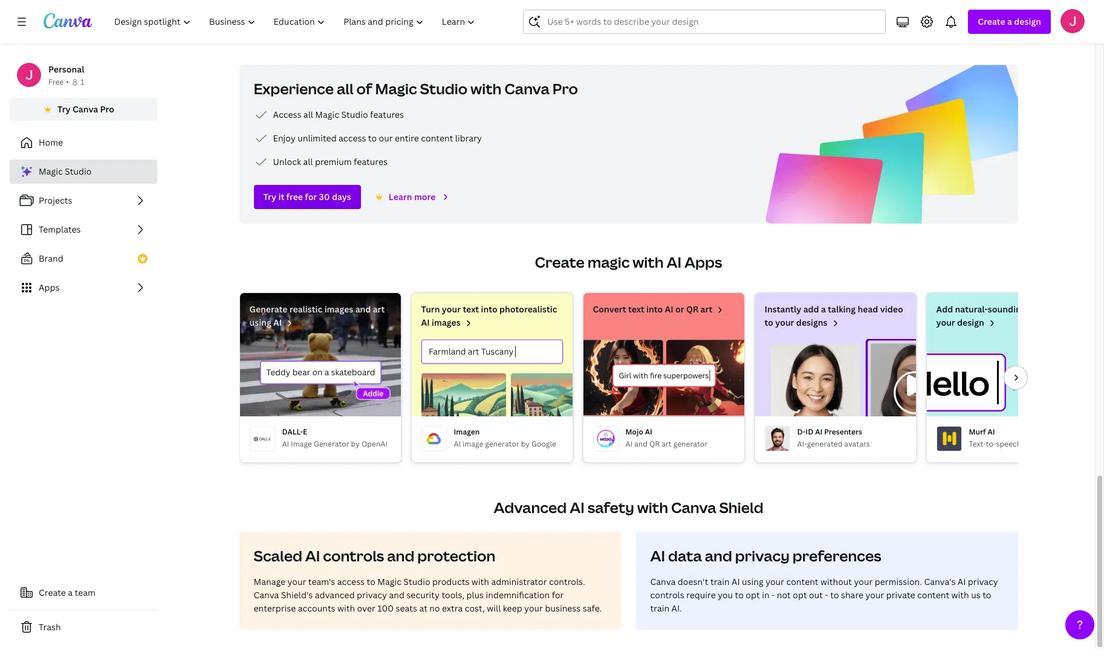 Task type: describe. For each thing, give the bounding box(es) containing it.
dall-
[[282, 427, 303, 437]]

try for try it free for 30 days
[[263, 191, 277, 203]]

top level navigation element
[[106, 10, 486, 34]]

canva inside manage your team's access to magic studio products with administrator controls. canva shield's advanced privacy and security tools, plus indemnification for enterprise accounts with over 100 seats at no extra cost, will keep your business safe.
[[254, 590, 279, 601]]

magic right of
[[375, 79, 417, 99]]

home link
[[10, 131, 157, 155]]

add
[[804, 304, 820, 315]]

learn more button
[[370, 186, 454, 207]]

extra
[[442, 603, 463, 615]]

data
[[669, 546, 702, 566]]

ai up you
[[732, 577, 740, 588]]

your up the share
[[855, 577, 873, 588]]

turn your text into photorealistic ai images
[[421, 304, 558, 329]]

designs
[[797, 317, 828, 329]]

at
[[420, 603, 428, 615]]

ai.
[[672, 603, 682, 615]]

security
[[407, 590, 440, 601]]

templates
[[39, 224, 81, 235]]

by inside imagen ai image generator by google
[[521, 439, 530, 450]]

administrator
[[492, 577, 547, 588]]

0 vertical spatial privacy
[[736, 546, 790, 566]]

list containing magic studio
[[10, 160, 157, 300]]

100
[[378, 603, 394, 615]]

speech
[[997, 439, 1022, 450]]

d-id ai presenters ai-generated avatars
[[798, 427, 871, 450]]

manage your team's access to magic studio products with administrator controls. canva shield's advanced privacy and security tools, plus indemnification for enterprise accounts with over 100 seats at no extra cost, will keep your business safe.
[[254, 577, 602, 615]]

try canva pro button
[[10, 98, 157, 121]]

canva inside canva doesn't train ai using your content without your permission. canva's ai privacy controls require you to opt in - not opt out - to share your private content with us to train ai.
[[651, 577, 676, 588]]

your inside 'add natural-sounding voices to your design'
[[937, 317, 956, 329]]

access inside manage your team's access to magic studio products with administrator controls. canva shield's advanced privacy and security tools, plus indemnification for enterprise accounts with over 100 seats at no extra cost, will keep your business safe.
[[337, 577, 365, 588]]

using inside generate realistic images and art using ai
[[250, 317, 271, 329]]

instantly add a talking head video to your designs
[[765, 304, 904, 329]]

ai inside murf ai text-to-speech voice generator
[[988, 427, 996, 437]]

generator inside imagen ai image generator by google
[[485, 439, 520, 450]]

studio down of
[[341, 109, 368, 120]]

2 - from the left
[[826, 590, 829, 601]]

mojo
[[626, 427, 644, 437]]

learn
[[389, 191, 412, 203]]

image
[[463, 439, 484, 450]]

create a design button
[[969, 10, 1052, 34]]

advanced ai safety with canva shield
[[494, 498, 764, 518]]

1 horizontal spatial qr
[[687, 304, 699, 315]]

2 horizontal spatial art
[[701, 304, 713, 315]]

canva inside try canva pro "button"
[[73, 103, 98, 115]]

create a design
[[979, 16, 1042, 27]]

enterprise
[[254, 603, 296, 615]]

canva's
[[925, 577, 956, 588]]

with right magic
[[633, 252, 664, 272]]

team
[[75, 587, 96, 599]]

a for team
[[68, 587, 73, 599]]

team's
[[308, 577, 335, 588]]

pro inside "button"
[[100, 103, 114, 115]]

free
[[287, 191, 303, 203]]

2 text from the left
[[629, 304, 645, 315]]

a for design
[[1008, 16, 1013, 27]]

create a team
[[39, 587, 96, 599]]

studio up library
[[420, 79, 468, 99]]

with inside canva doesn't train ai using your content without your permission. canva's ai privacy controls require you to opt in - not opt out - to share your private content with us to train ai.
[[952, 590, 970, 601]]

for inside manage your team's access to magic studio products with administrator controls. canva shield's advanced privacy and security tools, plus indemnification for enterprise accounts with over 100 seats at no extra cost, will keep your business safe.
[[552, 590, 564, 601]]

ai up or on the right
[[667, 252, 682, 272]]

0 vertical spatial apps
[[685, 252, 723, 272]]

content for library
[[421, 133, 453, 144]]

voice
[[1024, 439, 1043, 450]]

0 horizontal spatial controls
[[323, 546, 384, 566]]

ai data and privacy preferences
[[651, 546, 882, 566]]

try canva pro
[[58, 103, 114, 115]]

trash
[[39, 622, 61, 633]]

dall-e ai image generator by openai
[[282, 427, 388, 450]]

realistic
[[290, 304, 323, 315]]

images inside generate realistic images and art using ai
[[325, 304, 354, 315]]

murf ai text-to-speech voice generator
[[970, 427, 1078, 450]]

privacy inside manage your team's access to magic studio products with administrator controls. canva shield's advanced privacy and security tools, plus indemnification for enterprise accounts with over 100 seats at no extra cost, will keep your business safe.
[[357, 590, 387, 601]]

products
[[433, 577, 470, 588]]

using inside canva doesn't train ai using your content without your permission. canva's ai privacy controls require you to opt in - not opt out - to share your private content with us to train ai.
[[742, 577, 764, 588]]

2 into from the left
[[647, 304, 663, 315]]

1 opt from the left
[[746, 590, 760, 601]]

create for create magic with ai apps
[[535, 252, 585, 272]]

to right you
[[735, 590, 744, 601]]

it
[[279, 191, 285, 203]]

studio inside manage your team's access to magic studio products with administrator controls. canva shield's advanced privacy and security tools, plus indemnification for enterprise accounts with over 100 seats at no extra cost, will keep your business safe.
[[404, 577, 431, 588]]

brand link
[[10, 247, 157, 271]]

video
[[881, 304, 904, 315]]

magic
[[588, 252, 630, 272]]

to down without
[[831, 590, 840, 601]]

mojo ai ai and qr art generator
[[626, 427, 708, 450]]

magic up unlimited
[[315, 109, 339, 120]]

permission.
[[875, 577, 923, 588]]

30
[[319, 191, 330, 203]]

to inside instantly add a talking head video to your designs
[[765, 317, 774, 329]]

content for without
[[787, 577, 819, 588]]

and inside manage your team's access to magic studio products with administrator controls. canva shield's advanced privacy and security tools, plus indemnification for enterprise accounts with over 100 seats at no extra cost, will keep your business safe.
[[389, 590, 405, 601]]

ai-
[[798, 439, 808, 450]]

for inside button
[[305, 191, 317, 203]]

imagen
[[454, 427, 480, 437]]

all for premium
[[303, 156, 313, 168]]

1 - from the left
[[772, 590, 775, 601]]

to-
[[987, 439, 997, 450]]

you
[[718, 590, 733, 601]]

controls inside canva doesn't train ai using your content without your permission. canva's ai privacy controls require you to opt in - not opt out - to share your private content with us to train ai.
[[651, 590, 685, 601]]

business
[[545, 603, 581, 615]]

access all magic studio features
[[273, 109, 404, 120]]

by inside dall-e ai image generator by openai
[[351, 439, 360, 450]]

imagen ai image generator by google
[[454, 427, 557, 450]]

convert text into ai or qr art
[[593, 304, 713, 315]]

ai inside dall-e ai image generator by openai
[[282, 439, 289, 450]]

safety
[[588, 498, 635, 518]]

magic down home
[[39, 166, 63, 177]]

add
[[937, 304, 954, 315]]

plus
[[467, 590, 484, 601]]

add natural-sounding voices to your design
[[937, 304, 1066, 329]]

murf
[[970, 427, 987, 437]]

Search search field
[[548, 10, 862, 33]]

require
[[687, 590, 716, 601]]

art inside mojo ai ai and qr art generator
[[662, 439, 672, 450]]

advanced
[[494, 498, 567, 518]]

2 horizontal spatial content
[[918, 590, 950, 601]]

magic studio link
[[10, 160, 157, 184]]

0 vertical spatial features
[[370, 109, 404, 120]]

personal
[[48, 64, 84, 75]]

create a team button
[[10, 581, 157, 606]]

indemnification
[[486, 590, 550, 601]]

talking
[[828, 304, 856, 315]]



Task type: locate. For each thing, give the bounding box(es) containing it.
generator inside mojo ai ai and qr art generator
[[674, 439, 708, 450]]

0 horizontal spatial opt
[[746, 590, 760, 601]]

1 generator from the left
[[485, 439, 520, 450]]

using up in
[[742, 577, 764, 588]]

to inside list
[[368, 133, 377, 144]]

a
[[1008, 16, 1013, 27], [822, 304, 826, 315], [68, 587, 73, 599]]

to right us
[[983, 590, 992, 601]]

create inside dropdown button
[[979, 16, 1006, 27]]

manage
[[254, 577, 286, 588]]

1 vertical spatial using
[[742, 577, 764, 588]]

seats
[[396, 603, 417, 615]]

generator inside murf ai text-to-speech voice generator
[[1044, 439, 1078, 450]]

access
[[273, 109, 302, 120]]

0 vertical spatial access
[[339, 133, 366, 144]]

a inside dropdown button
[[1008, 16, 1013, 27]]

text right the 'turn'
[[463, 304, 479, 315]]

1 horizontal spatial for
[[552, 590, 564, 601]]

content down canva's
[[918, 590, 950, 601]]

0 vertical spatial using
[[250, 317, 271, 329]]

and right data
[[705, 546, 733, 566]]

all for of
[[337, 79, 354, 99]]

your inside instantly add a talking head video to your designs
[[776, 317, 795, 329]]

1 horizontal spatial opt
[[793, 590, 808, 601]]

ai down the 'turn'
[[421, 317, 430, 329]]

trash link
[[10, 616, 157, 640]]

1 horizontal spatial into
[[647, 304, 663, 315]]

and inside generate realistic images and art using ai
[[356, 304, 371, 315]]

and right realistic
[[356, 304, 371, 315]]

1 vertical spatial create
[[535, 252, 585, 272]]

1 vertical spatial qr
[[650, 439, 660, 450]]

1 vertical spatial design
[[958, 317, 985, 329]]

studio up security
[[404, 577, 431, 588]]

2 vertical spatial a
[[68, 587, 73, 599]]

try for try canva pro
[[58, 103, 71, 115]]

0 horizontal spatial generator
[[485, 439, 520, 450]]

d-
[[798, 427, 806, 437]]

or
[[676, 304, 685, 315]]

0 horizontal spatial by
[[351, 439, 360, 450]]

1 horizontal spatial create
[[535, 252, 585, 272]]

2 horizontal spatial generator
[[1044, 439, 1078, 450]]

ai down imagen
[[454, 439, 461, 450]]

1 vertical spatial try
[[263, 191, 277, 203]]

ai down "generate"
[[273, 317, 282, 329]]

apps link
[[10, 276, 157, 300]]

days
[[332, 191, 351, 203]]

1 horizontal spatial try
[[263, 191, 277, 203]]

with
[[471, 79, 502, 99], [633, 252, 664, 272], [638, 498, 669, 518], [472, 577, 489, 588], [952, 590, 970, 601], [338, 603, 355, 615]]

art inside generate realistic images and art using ai
[[373, 304, 385, 315]]

ai right canva's
[[958, 577, 966, 588]]

opt left in
[[746, 590, 760, 601]]

try it free for 30 days button
[[254, 185, 361, 209]]

and inside mojo ai ai and qr art generator
[[635, 439, 648, 450]]

0 vertical spatial content
[[421, 133, 453, 144]]

1 horizontal spatial train
[[711, 577, 730, 588]]

0 vertical spatial controls
[[323, 546, 384, 566]]

text right "convert"
[[629, 304, 645, 315]]

1 horizontal spatial pro
[[553, 79, 578, 99]]

studio inside magic studio link
[[65, 166, 92, 177]]

id
[[806, 427, 814, 437]]

list
[[254, 108, 482, 169], [10, 160, 157, 300]]

- right out on the right of the page
[[826, 590, 829, 601]]

experience all of magic studio with canva pro
[[254, 79, 578, 99]]

ai right id
[[816, 427, 823, 437]]

all left of
[[337, 79, 354, 99]]

to down scaled ai controls and protection
[[367, 577, 376, 588]]

enjoy
[[273, 133, 296, 144]]

ai inside imagen ai image generator by google
[[454, 439, 461, 450]]

0 vertical spatial pro
[[553, 79, 578, 99]]

convert
[[593, 304, 627, 315]]

with down advanced
[[338, 603, 355, 615]]

0 horizontal spatial images
[[325, 304, 354, 315]]

using down "generate"
[[250, 317, 271, 329]]

create magic with ai apps
[[535, 252, 723, 272]]

your down "indemnification"
[[525, 603, 543, 615]]

1 into from the left
[[481, 304, 498, 315]]

accounts
[[298, 603, 336, 615]]

ai inside generate realistic images and art using ai
[[273, 317, 282, 329]]

0 horizontal spatial privacy
[[357, 590, 387, 601]]

0 horizontal spatial create
[[39, 587, 66, 599]]

in
[[762, 590, 770, 601]]

0 horizontal spatial into
[[481, 304, 498, 315]]

1 horizontal spatial -
[[826, 590, 829, 601]]

generator for convert text into ai or qr art
[[674, 439, 708, 450]]

generator
[[314, 439, 349, 450]]

1 vertical spatial content
[[787, 577, 819, 588]]

generated
[[808, 439, 843, 450]]

and down 'mojo'
[[635, 439, 648, 450]]

2 opt from the left
[[793, 590, 808, 601]]

0 horizontal spatial content
[[421, 133, 453, 144]]

presenters
[[825, 427, 863, 437]]

a inside instantly add a talking head video to your designs
[[822, 304, 826, 315]]

all right unlock
[[303, 156, 313, 168]]

with left us
[[952, 590, 970, 601]]

0 horizontal spatial a
[[68, 587, 73, 599]]

content up out on the right of the page
[[787, 577, 819, 588]]

all
[[337, 79, 354, 99], [304, 109, 313, 120], [303, 156, 313, 168]]

with up plus at bottom
[[472, 577, 489, 588]]

photorealistic
[[500, 304, 558, 315]]

try inside "button"
[[58, 103, 71, 115]]

avatars
[[845, 439, 871, 450]]

0 horizontal spatial qr
[[650, 439, 660, 450]]

privacy
[[736, 546, 790, 566], [969, 577, 999, 588], [357, 590, 387, 601]]

to down 'instantly'
[[765, 317, 774, 329]]

access up advanced
[[337, 577, 365, 588]]

library
[[455, 133, 482, 144]]

ai inside turn your text into photorealistic ai images
[[421, 317, 430, 329]]

0 vertical spatial a
[[1008, 16, 1013, 27]]

all right access
[[304, 109, 313, 120]]

0 horizontal spatial try
[[58, 103, 71, 115]]

0 horizontal spatial list
[[10, 160, 157, 300]]

and for protection
[[387, 546, 415, 566]]

private
[[887, 590, 916, 601]]

create for create a team
[[39, 587, 66, 599]]

enjoy unlimited access to our entire content library
[[273, 133, 482, 144]]

1 horizontal spatial by
[[521, 439, 530, 450]]

with up library
[[471, 79, 502, 99]]

advanced
[[315, 590, 355, 601]]

- right in
[[772, 590, 775, 601]]

3 generator from the left
[[1044, 439, 1078, 450]]

and for art
[[356, 304, 371, 315]]

instantly
[[765, 304, 802, 315]]

1 vertical spatial pro
[[100, 103, 114, 115]]

0 vertical spatial try
[[58, 103, 71, 115]]

2 vertical spatial create
[[39, 587, 66, 599]]

with right safety at right bottom
[[638, 498, 669, 518]]

magic up 100
[[378, 577, 402, 588]]

1 text from the left
[[463, 304, 479, 315]]

content right entire
[[421, 133, 453, 144]]

1 vertical spatial for
[[552, 590, 564, 601]]

0 vertical spatial for
[[305, 191, 317, 203]]

your inside turn your text into photorealistic ai images
[[442, 304, 461, 315]]

2 horizontal spatial create
[[979, 16, 1006, 27]]

all for magic
[[304, 109, 313, 120]]

content
[[421, 133, 453, 144], [787, 577, 819, 588], [918, 590, 950, 601]]

1 vertical spatial a
[[822, 304, 826, 315]]

0 vertical spatial images
[[325, 304, 354, 315]]

features up our
[[370, 109, 404, 120]]

to inside manage your team's access to magic studio products with administrator controls. canva shield's advanced privacy and security tools, plus indemnification for enterprise accounts with over 100 seats at no extra cost, will keep your business safe.
[[367, 577, 376, 588]]

2 vertical spatial content
[[918, 590, 950, 601]]

canva doesn't train ai using your content without your permission. canva's ai privacy controls require you to opt in - not opt out - to share your private content with us to train ai.
[[651, 577, 999, 615]]

try left it
[[263, 191, 277, 203]]

0 horizontal spatial train
[[651, 603, 670, 615]]

tools,
[[442, 590, 465, 601]]

to inside 'add natural-sounding voices to your design'
[[1057, 304, 1066, 315]]

projects
[[39, 195, 72, 206]]

privacy up us
[[969, 577, 999, 588]]

ai up team's
[[305, 546, 320, 566]]

using
[[250, 317, 271, 329], [742, 577, 764, 588]]

your right the share
[[866, 590, 885, 601]]

list containing access all magic studio features
[[254, 108, 482, 169]]

for up business at bottom
[[552, 590, 564, 601]]

0 horizontal spatial art
[[373, 304, 385, 315]]

a inside button
[[68, 587, 73, 599]]

opt left out on the right of the page
[[793, 590, 808, 601]]

your up not
[[766, 577, 785, 588]]

try inside button
[[263, 191, 277, 203]]

1 horizontal spatial content
[[787, 577, 819, 588]]

1 horizontal spatial generator
[[674, 439, 708, 450]]

and up "seats"
[[389, 590, 405, 601]]

1 horizontal spatial a
[[822, 304, 826, 315]]

home
[[39, 137, 63, 148]]

your down 'instantly'
[[776, 317, 795, 329]]

1 horizontal spatial art
[[662, 439, 672, 450]]

keep
[[503, 603, 523, 615]]

create for create a design
[[979, 16, 1006, 27]]

controls.
[[549, 577, 585, 588]]

free •
[[48, 77, 69, 87]]

1 vertical spatial train
[[651, 603, 670, 615]]

train left ai.
[[651, 603, 670, 615]]

your down add
[[937, 317, 956, 329]]

ai inside d-id ai presenters ai-generated avatars
[[816, 427, 823, 437]]

1 vertical spatial images
[[432, 317, 461, 329]]

1 horizontal spatial design
[[1015, 16, 1042, 27]]

1 vertical spatial controls
[[651, 590, 685, 601]]

0 horizontal spatial apps
[[39, 282, 60, 293]]

and for qr
[[635, 439, 648, 450]]

safe.
[[583, 603, 602, 615]]

1 vertical spatial apps
[[39, 282, 60, 293]]

0 horizontal spatial text
[[463, 304, 479, 315]]

of
[[357, 79, 373, 99]]

1 horizontal spatial privacy
[[736, 546, 790, 566]]

train up you
[[711, 577, 730, 588]]

magic inside manage your team's access to magic studio products with administrator controls. canva shield's advanced privacy and security tools, plus indemnification for enterprise accounts with over 100 seats at no extra cost, will keep your business safe.
[[378, 577, 402, 588]]

ai left safety at right bottom
[[570, 498, 585, 518]]

into inside turn your text into photorealistic ai images
[[481, 304, 498, 315]]

images down the 'turn'
[[432, 317, 461, 329]]

protection
[[418, 546, 496, 566]]

shield
[[720, 498, 764, 518]]

0 horizontal spatial -
[[772, 590, 775, 601]]

design inside the create a design dropdown button
[[1015, 16, 1042, 27]]

for left 30
[[305, 191, 317, 203]]

create
[[979, 16, 1006, 27], [535, 252, 585, 272], [39, 587, 66, 599]]

ai down 'mojo'
[[626, 439, 633, 450]]

1 vertical spatial features
[[354, 156, 388, 168]]

your right the 'turn'
[[442, 304, 461, 315]]

ai left or on the right
[[665, 304, 674, 315]]

unlimited
[[298, 133, 337, 144]]

controls up team's
[[323, 546, 384, 566]]

generate realistic images and art using ai
[[250, 304, 385, 329]]

apps inside list
[[39, 282, 60, 293]]

preferences
[[793, 546, 882, 566]]

ai up to-
[[988, 427, 996, 437]]

qr inside mojo ai ai and qr art generator
[[650, 439, 660, 450]]

1 horizontal spatial apps
[[685, 252, 723, 272]]

1 vertical spatial access
[[337, 577, 365, 588]]

controls up ai.
[[651, 590, 685, 601]]

to left our
[[368, 133, 377, 144]]

0 vertical spatial all
[[337, 79, 354, 99]]

cost,
[[465, 603, 485, 615]]

2 vertical spatial privacy
[[357, 590, 387, 601]]

1 horizontal spatial using
[[742, 577, 764, 588]]

and up security
[[387, 546, 415, 566]]

privacy up in
[[736, 546, 790, 566]]

2 generator from the left
[[674, 439, 708, 450]]

content inside list
[[421, 133, 453, 144]]

0 horizontal spatial design
[[958, 317, 985, 329]]

design down "natural-"
[[958, 317, 985, 329]]

scaled ai controls and protection
[[254, 546, 496, 566]]

opt
[[746, 590, 760, 601], [793, 590, 808, 601]]

text-
[[970, 439, 987, 450]]

privacy inside canva doesn't train ai using your content without your permission. canva's ai privacy controls require you to opt in - not opt out - to share your private content with us to train ai.
[[969, 577, 999, 588]]

1
[[80, 77, 84, 87]]

0 horizontal spatial pro
[[100, 103, 114, 115]]

text inside turn your text into photorealistic ai images
[[463, 304, 479, 315]]

0 horizontal spatial for
[[305, 191, 317, 203]]

1 by from the left
[[351, 439, 360, 450]]

james peterson image
[[1061, 9, 1085, 33]]

image
[[291, 439, 312, 450]]

features down enjoy unlimited access to our entire content library
[[354, 156, 388, 168]]

access down 'access all magic studio features'
[[339, 133, 366, 144]]

for
[[305, 191, 317, 203], [552, 590, 564, 601]]

projects link
[[10, 189, 157, 213]]

ai
[[667, 252, 682, 272], [665, 304, 674, 315], [273, 317, 282, 329], [421, 317, 430, 329], [645, 427, 653, 437], [816, 427, 823, 437], [988, 427, 996, 437], [282, 439, 289, 450], [454, 439, 461, 450], [626, 439, 633, 450], [570, 498, 585, 518], [305, 546, 320, 566], [651, 546, 666, 566], [732, 577, 740, 588], [958, 577, 966, 588]]

by left openai
[[351, 439, 360, 450]]

privacy up over
[[357, 590, 387, 601]]

not
[[777, 590, 791, 601]]

us
[[972, 590, 981, 601]]

generator for add natural-sounding voices to your design
[[1044, 439, 1078, 450]]

None search field
[[524, 10, 887, 34]]

by left google
[[521, 439, 530, 450]]

ai left data
[[651, 546, 666, 566]]

1 vertical spatial privacy
[[969, 577, 999, 588]]

1 vertical spatial all
[[304, 109, 313, 120]]

try down •
[[58, 103, 71, 115]]

design inside 'add natural-sounding voices to your design'
[[958, 317, 985, 329]]

1 horizontal spatial controls
[[651, 590, 685, 601]]

over
[[357, 603, 376, 615]]

•
[[66, 77, 69, 87]]

unlock
[[273, 156, 301, 168]]

2 vertical spatial all
[[303, 156, 313, 168]]

design
[[1015, 16, 1042, 27], [958, 317, 985, 329]]

free
[[48, 77, 64, 87]]

into left or on the right
[[647, 304, 663, 315]]

0 vertical spatial train
[[711, 577, 730, 588]]

0 vertical spatial create
[[979, 16, 1006, 27]]

templates link
[[10, 218, 157, 242]]

2 horizontal spatial privacy
[[969, 577, 999, 588]]

more
[[414, 191, 436, 203]]

premium
[[315, 156, 352, 168]]

natural-
[[956, 304, 989, 315]]

will
[[487, 603, 501, 615]]

1 horizontal spatial text
[[629, 304, 645, 315]]

ai down dall-
[[282, 439, 289, 450]]

images right realistic
[[325, 304, 354, 315]]

0 vertical spatial design
[[1015, 16, 1042, 27]]

create inside button
[[39, 587, 66, 599]]

no
[[430, 603, 440, 615]]

to right voices
[[1057, 304, 1066, 315]]

2 by from the left
[[521, 439, 530, 450]]

images inside turn your text into photorealistic ai images
[[432, 317, 461, 329]]

0 horizontal spatial using
[[250, 317, 271, 329]]

studio down home link
[[65, 166, 92, 177]]

2 horizontal spatial a
[[1008, 16, 1013, 27]]

ai right 'mojo'
[[645, 427, 653, 437]]

head
[[858, 304, 879, 315]]

design left james peterson image
[[1015, 16, 1042, 27]]

into left photorealistic
[[481, 304, 498, 315]]

your up shield's at bottom left
[[288, 577, 306, 588]]

1 horizontal spatial images
[[432, 317, 461, 329]]

brand
[[39, 253, 63, 264]]

0 vertical spatial qr
[[687, 304, 699, 315]]

1 horizontal spatial list
[[254, 108, 482, 169]]

entire
[[395, 133, 419, 144]]



Task type: vqa. For each thing, say whether or not it's contained in the screenshot.


